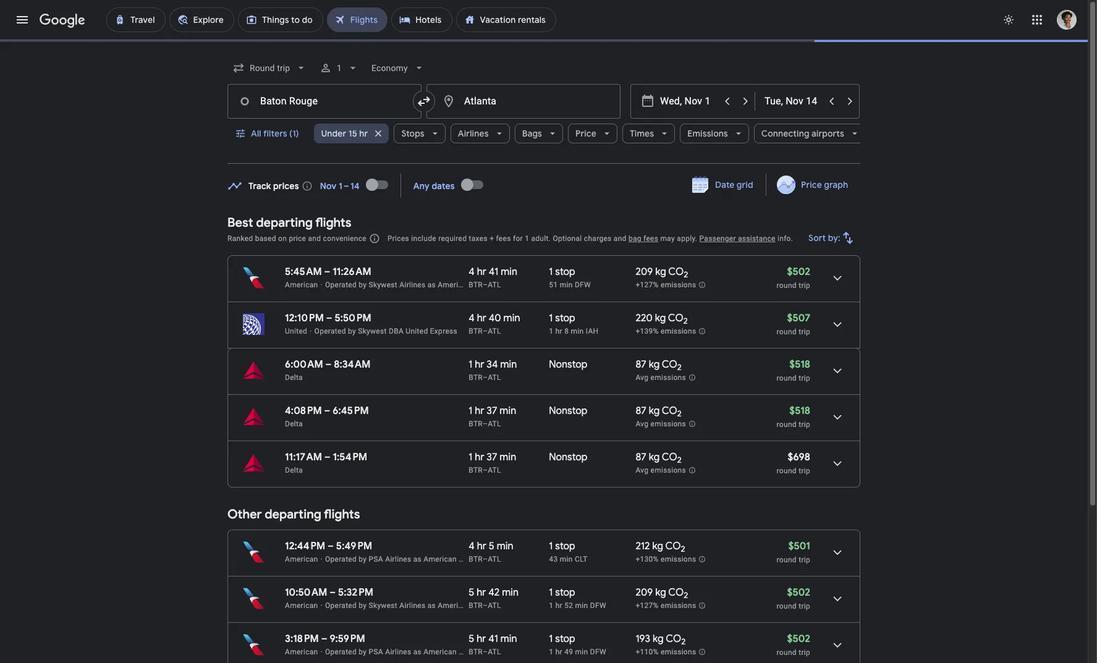Task type: vqa. For each thing, say whether or not it's contained in the screenshot.
December row group
no



Task type: locate. For each thing, give the bounding box(es) containing it.
flights for other departing flights
[[324, 507, 360, 522]]

3 avg from the top
[[636, 466, 649, 475]]

$698 round trip
[[777, 451, 811, 475]]

1 avg from the top
[[636, 374, 649, 382]]

departing up on
[[256, 215, 313, 231]]

1 vertical spatial 1 hr 37 min btr – atl
[[469, 451, 516, 475]]

min inside 4 hr 41 min btr – atl
[[501, 266, 518, 278]]

2 avg from the top
[[636, 420, 649, 429]]

trip down $502 text box
[[799, 281, 811, 290]]

4 inside 4 hr 5 min btr – atl
[[469, 540, 475, 553]]

operated by skywest dba united express
[[314, 327, 458, 336]]

loading results progress bar
[[0, 40, 1098, 42]]

4 up "eagle,"
[[469, 540, 475, 553]]

0 vertical spatial +127%
[[636, 281, 659, 289]]

round down 502 us dollars text box
[[777, 649, 797, 657]]

kg for 11:26 am
[[656, 266, 666, 278]]

dfw inside 1 stop 1 hr 49 min dfw
[[590, 648, 606, 657]]

1 delta from the top
[[285, 373, 303, 382]]

8 trip from the top
[[799, 649, 811, 657]]

fees right bag
[[644, 234, 659, 243]]

Departure time: 11:17 AM. text field
[[285, 451, 322, 464]]

2 vertical spatial skywest
[[369, 602, 398, 610]]

2 $518 from the top
[[790, 405, 811, 417]]

41 inside 4 hr 41 min btr – atl
[[489, 266, 499, 278]]

4 down taxes
[[469, 266, 475, 278]]

flights for best departing flights
[[315, 215, 352, 231]]

1 vertical spatial 41
[[489, 633, 498, 646]]

atl
[[488, 281, 501, 289], [488, 327, 501, 336], [488, 373, 501, 382], [488, 420, 501, 428], [488, 466, 501, 475], [488, 555, 501, 564], [488, 602, 501, 610], [488, 648, 501, 657]]

$502
[[787, 266, 811, 278], [787, 587, 811, 599], [787, 633, 811, 646]]

1 operated by skywest airlines as american eagle from the top
[[325, 281, 492, 289]]

5 btr from the top
[[469, 466, 483, 475]]

209 kg co 2 down "may"
[[636, 266, 688, 280]]

hr inside 4 hr 41 min btr – atl
[[477, 266, 487, 278]]

min inside 5 hr 41 min btr – atl
[[501, 633, 517, 646]]

btr inside 4 hr 5 min btr – atl
[[469, 555, 483, 564]]

avg for 6:45 pm
[[636, 420, 649, 429]]

1 41 from the top
[[489, 266, 499, 278]]

1 vertical spatial +127% emissions
[[636, 602, 696, 610]]

2 inside 212 kg co 2
[[681, 544, 686, 555]]

trip down 502 us dollars text field
[[799, 602, 811, 611]]

trip inside $507 round trip
[[799, 328, 811, 336]]

5 for 42
[[469, 587, 475, 599]]

change appearance image
[[994, 5, 1024, 35]]

1 vertical spatial $502
[[787, 587, 811, 599]]

1 stop 1 hr 8 min iah
[[549, 312, 599, 336]]

co inside 212 kg co 2
[[666, 540, 681, 553]]

btr for 5:32 pm
[[469, 602, 483, 610]]

2 and from the left
[[614, 234, 627, 243]]

2 vertical spatial delta
[[285, 466, 303, 475]]

operated by psa airlines as american eagle
[[325, 648, 478, 657]]

12:10 pm
[[285, 312, 324, 325]]

$518 round trip up $698 text field
[[777, 405, 811, 429]]

3 1 stop flight. element from the top
[[549, 540, 576, 555]]

1 $518 from the top
[[790, 359, 811, 371]]

4 for 4 hr 41 min
[[469, 266, 475, 278]]

2 209 from the top
[[636, 587, 653, 599]]

nonstop flight. element
[[549, 359, 588, 373], [549, 405, 588, 419], [549, 451, 588, 466]]

by
[[359, 281, 367, 289], [348, 327, 356, 336], [359, 555, 367, 564], [359, 602, 367, 610], [359, 648, 367, 657]]

leaves baton rouge metropolitan airport at 12:10 pm on wednesday, november 1 and arrives at hartsfield-jackson atlanta international airport at 5:50 pm on wednesday, november 1. element
[[285, 312, 371, 325]]

eagle down total duration 5 hr 41 min. element
[[459, 648, 478, 657]]

stop up 52
[[555, 587, 576, 599]]

+127% for 4 hr 41 min
[[636, 281, 659, 289]]

None search field
[[228, 53, 866, 164]]

trip down $507
[[799, 328, 811, 336]]

round down the $698
[[777, 467, 797, 475]]

1 vertical spatial dfw
[[590, 602, 606, 610]]

2 inside 193 kg co 2
[[682, 637, 686, 647]]

0 horizontal spatial price
[[576, 128, 597, 139]]

6:00 am – 8:34 am delta
[[285, 359, 371, 382]]

btr inside the 1 hr 34 min btr – atl
[[469, 373, 483, 382]]

5 for 41
[[469, 633, 475, 646]]

8 atl from the top
[[488, 648, 501, 657]]

avg emissions for 1:54 pm
[[636, 466, 686, 475]]

1 4 from the top
[[469, 266, 475, 278]]

round inside $501 round trip
[[777, 556, 797, 565]]

1 btr from the top
[[469, 281, 483, 289]]

2 nonstop flight. element from the top
[[549, 405, 588, 419]]

delta inside 6:00 am – 8:34 am delta
[[285, 373, 303, 382]]

round for 8:34 am
[[777, 374, 797, 383]]

5 trip from the top
[[799, 467, 811, 475]]

min for the total duration 1 hr 37 min. 'element' corresponding to 6:45 pm
[[500, 405, 516, 417]]

price inside button
[[801, 179, 822, 190]]

2 avg emissions from the top
[[636, 420, 686, 429]]

1 stop flight. element up '51'
[[549, 266, 576, 280]]

airports
[[812, 128, 845, 139]]

by for 5:32 pm
[[359, 602, 367, 610]]

dfw right 52
[[590, 602, 606, 610]]

5:50 pm
[[335, 312, 371, 325]]

2 round from the top
[[777, 328, 797, 336]]

41 inside 5 hr 41 min btr – atl
[[489, 633, 498, 646]]

dfw right '51'
[[575, 281, 591, 289]]

2 vertical spatial nonstop flight. element
[[549, 451, 588, 466]]

52
[[565, 602, 573, 610]]

delta for 6:00 am
[[285, 373, 303, 382]]

2 37 from the top
[[487, 451, 497, 464]]

6 atl from the top
[[488, 555, 501, 564]]

co for 5:32 pm
[[669, 587, 684, 599]]

209 down +130%
[[636, 587, 653, 599]]

2 btr from the top
[[469, 327, 483, 336]]

0 vertical spatial $518
[[790, 359, 811, 371]]

iah
[[586, 327, 599, 336]]

Departure time: 4:08 PM. text field
[[285, 405, 322, 417]]

none search field containing all filters (1)
[[228, 53, 866, 164]]

min inside 5 hr 42 min btr – atl
[[502, 587, 519, 599]]

trip down 502 us dollars text box
[[799, 649, 811, 657]]

6:45 pm
[[333, 405, 369, 417]]

2 delta from the top
[[285, 420, 303, 428]]

1 $502 round trip from the top
[[777, 266, 811, 290]]

$502 round trip for 4 hr 41 min
[[777, 266, 811, 290]]

nov
[[320, 180, 337, 191]]

1 stop flight. element up 8 on the right
[[549, 312, 576, 326]]

3 btr from the top
[[469, 373, 483, 382]]

emissions for 6:45 pm
[[651, 420, 686, 429]]

flight details. leaves baton rouge metropolitan airport at 5:45 am on wednesday, november 1 and arrives at hartsfield-jackson atlanta international airport at 11:26 am on wednesday, november 1. image
[[823, 263, 853, 293]]

518 US dollars text field
[[790, 405, 811, 417]]

1 vertical spatial 209
[[636, 587, 653, 599]]

leaves baton rouge metropolitan airport at 6:00 am on wednesday, november 1 and arrives at hartsfield-jackson atlanta international airport at 8:34 am on wednesday, november 1. element
[[285, 359, 371, 371]]

0 vertical spatial $502 round trip
[[777, 266, 811, 290]]

2 vertical spatial avg
[[636, 466, 649, 475]]

round down 518 us dollars text box
[[777, 374, 797, 383]]

operated by skywest airlines as american eagle up operated by psa airlines as american eagle
[[325, 602, 492, 610]]

$502 left flight details. leaves baton rouge metropolitan airport at 10:50 am on wednesday, november 1 and arrives at hartsfield-jackson atlanta international airport at 5:32 pm on wednesday, november 1. image
[[787, 587, 811, 599]]

btr
[[469, 281, 483, 289], [469, 327, 483, 336], [469, 373, 483, 382], [469, 420, 483, 428], [469, 466, 483, 475], [469, 555, 483, 564], [469, 602, 483, 610], [469, 648, 483, 657]]

hr inside 1 stop 1 hr 52 min dfw
[[556, 602, 563, 610]]

$518 for 1 hr 37 min
[[790, 405, 811, 417]]

None text field
[[228, 84, 422, 119], [427, 84, 621, 119], [228, 84, 422, 119], [427, 84, 621, 119]]

1 209 kg co 2 from the top
[[636, 266, 688, 280]]

apply.
[[677, 234, 698, 243]]

1 vertical spatial $518 round trip
[[777, 405, 811, 429]]

round for 5:49 pm
[[777, 556, 797, 565]]

209 for 4 hr 41 min
[[636, 266, 653, 278]]

kg inside 212 kg co 2
[[653, 540, 664, 553]]

trip inside $698 round trip
[[799, 467, 811, 475]]

502 US dollars text field
[[787, 633, 811, 646]]

stops button
[[394, 119, 446, 148]]

$518 left flight details. leaves baton rouge metropolitan airport at 4:08 pm on wednesday, november 1 and arrives at hartsfield-jackson atlanta international airport at 6:45 pm on wednesday, november 1. icon
[[790, 405, 811, 417]]

stop inside 1 stop 1 hr 49 min dfw
[[555, 633, 576, 646]]

209 kg co 2 for 4 hr 41 min
[[636, 266, 688, 280]]

min inside the 1 stop 43 min clt
[[560, 555, 573, 564]]

2 vertical spatial $502
[[787, 633, 811, 646]]

$502 down the sort
[[787, 266, 811, 278]]

0 vertical spatial 209
[[636, 266, 653, 278]]

atl inside the 1 hr 34 min btr – atl
[[488, 373, 501, 382]]

1 vertical spatial operated by skywest airlines as american eagle
[[325, 602, 492, 610]]

stop up 8 on the right
[[555, 312, 576, 325]]

209 down bag fees button
[[636, 266, 653, 278]]

5 inside 5 hr 42 min btr – atl
[[469, 587, 475, 599]]

1 avg emissions from the top
[[636, 374, 686, 382]]

$518 left the flight details. leaves baton rouge metropolitan airport at 6:00 am on wednesday, november 1 and arrives at hartsfield-jackson atlanta international airport at 8:34 am on wednesday, november 1. image
[[790, 359, 811, 371]]

209 kg co 2
[[636, 266, 688, 280], [636, 587, 688, 601]]

0 vertical spatial $518 round trip
[[777, 359, 811, 383]]

$502 round trip for 5 hr 42 min
[[777, 587, 811, 611]]

209 kg co 2 down +130% emissions
[[636, 587, 688, 601]]

hr inside the 1 hr 34 min btr – atl
[[475, 359, 484, 371]]

total duration 4 hr 5 min. element
[[469, 540, 549, 555]]

7 btr from the top
[[469, 602, 483, 610]]

41 down 5 hr 42 min btr – atl
[[489, 633, 498, 646]]

0 vertical spatial avg emissions
[[636, 374, 686, 382]]

and left bag
[[614, 234, 627, 243]]

1 vertical spatial 87 kg co 2
[[636, 405, 682, 419]]

5 stop from the top
[[555, 633, 576, 646]]

5 inside 4 hr 5 min btr – atl
[[489, 540, 495, 553]]

8
[[565, 327, 569, 336]]

eagle right the 43
[[572, 555, 591, 564]]

1 87 kg co 2 from the top
[[636, 359, 682, 373]]

united right dba
[[406, 327, 428, 336]]

1 vertical spatial price
[[801, 179, 822, 190]]

dfw inside 1 stop 51 min dfw
[[575, 281, 591, 289]]

2 $502 from the top
[[787, 587, 811, 599]]

3 $502 round trip from the top
[[777, 633, 811, 657]]

price right bags popup button
[[576, 128, 597, 139]]

1 stop flight. element up 52
[[549, 587, 576, 601]]

leaves baton rouge metropolitan airport at 3:18 pm on wednesday, november 1 and arrives at hartsfield-jackson atlanta international airport at 9:59 pm on wednesday, november 1. element
[[285, 633, 365, 646]]

2 fees from the left
[[644, 234, 659, 243]]

4 round from the top
[[777, 420, 797, 429]]

american down 12:44 pm text field on the bottom left of the page
[[285, 555, 318, 564]]

atl inside 4 hr 5 min btr – atl
[[488, 555, 501, 564]]

leaves baton rouge metropolitan airport at 5:45 am on wednesday, november 1 and arrives at hartsfield-jackson atlanta international airport at 11:26 am on wednesday, november 1. element
[[285, 266, 371, 278]]

193 kg co 2
[[636, 633, 686, 647]]

kg for 5:49 pm
[[653, 540, 664, 553]]

total duration 1 hr 34 min. element
[[469, 359, 549, 373]]

1 vertical spatial avg emissions
[[636, 420, 686, 429]]

1 stop flight. element for 5 hr 41 min
[[549, 633, 576, 647]]

trip down $501 text field
[[799, 556, 811, 565]]

other departing flights
[[228, 507, 360, 522]]

5:32 pm
[[338, 587, 374, 599]]

stop up the 43
[[555, 540, 576, 553]]

atl for 11:26 am
[[488, 281, 501, 289]]

0 horizontal spatial united
[[285, 327, 307, 336]]

emissions for 5:32 pm
[[661, 602, 696, 610]]

btr for 6:45 pm
[[469, 420, 483, 428]]

dfw inside 1 stop 1 hr 52 min dfw
[[590, 602, 606, 610]]

1 vertical spatial flights
[[324, 507, 360, 522]]

atl inside 5 hr 41 min btr – atl
[[488, 648, 501, 657]]

0 vertical spatial delta
[[285, 373, 303, 382]]

trip down $518 text field at the bottom of the page
[[799, 420, 811, 429]]

ranked
[[228, 234, 253, 243]]

co
[[669, 266, 684, 278], [668, 312, 684, 325], [662, 359, 678, 371], [662, 405, 678, 417], [662, 451, 678, 464], [666, 540, 681, 553], [669, 587, 684, 599], [666, 633, 682, 646]]

skywest down 11:26 am
[[369, 281, 398, 289]]

atl inside 5 hr 42 min btr – atl
[[488, 602, 501, 610]]

1
[[337, 63, 342, 73], [525, 234, 529, 243], [549, 266, 553, 278], [549, 312, 553, 325], [549, 327, 554, 336], [469, 359, 473, 371], [469, 405, 473, 417], [469, 451, 473, 464], [549, 540, 553, 553], [549, 587, 553, 599], [549, 602, 554, 610], [549, 633, 553, 646], [549, 648, 554, 657]]

layover (1 of 1) is a 43 min layover at charlotte douglas international airport in charlotte. element
[[549, 555, 630, 565]]

nonstop
[[549, 359, 588, 371], [549, 405, 588, 417], [549, 451, 588, 464]]

1 inside the 1 stop 43 min clt
[[549, 540, 553, 553]]

btr inside 5 hr 41 min btr – atl
[[469, 648, 483, 657]]

by for 9:59 pm
[[359, 648, 367, 657]]

by down 5:50 pm
[[348, 327, 356, 336]]

+127% for 5 hr 42 min
[[636, 602, 659, 610]]

learn more about ranking image
[[369, 233, 380, 244]]

1 united from the left
[[285, 327, 307, 336]]

by for 5:50 pm
[[348, 327, 356, 336]]

under
[[321, 128, 346, 139]]

1 hr 37 min btr – atl
[[469, 405, 516, 428], [469, 451, 516, 475]]

1 horizontal spatial fees
[[644, 234, 659, 243]]

graph
[[824, 179, 848, 190]]

1 vertical spatial nonstop
[[549, 405, 588, 417]]

7 atl from the top
[[488, 602, 501, 610]]

eagle
[[473, 281, 492, 289], [572, 555, 591, 564], [473, 602, 492, 610], [459, 648, 478, 657]]

flight details. leaves baton rouge metropolitan airport at 3:18 pm on wednesday, november 1 and arrives at hartsfield-jackson atlanta international airport at 9:59 pm on wednesday, november 1. image
[[823, 631, 853, 660]]

co inside 193 kg co 2
[[666, 633, 682, 646]]

american down 3:18 pm 'text field'
[[285, 648, 318, 657]]

6 round from the top
[[777, 556, 797, 565]]

delta down 11:17 am
[[285, 466, 303, 475]]

trip down the $698
[[799, 467, 811, 475]]

stop up '51'
[[555, 266, 576, 278]]

flight details. leaves baton rouge metropolitan airport at 11:17 am on wednesday, november 1 and arrives at hartsfield-jackson atlanta international airport at 1:54 pm on wednesday, november 1. image
[[823, 449, 853, 479]]

btr inside 5 hr 42 min btr – atl
[[469, 602, 483, 610]]

delta inside 4:08 pm – 6:45 pm delta
[[285, 420, 303, 428]]

stop for 4 hr 40 min
[[555, 312, 576, 325]]

4 inside 4 hr 40 min btr – atl
[[469, 312, 475, 325]]

11:26 am
[[333, 266, 371, 278]]

round down $502 text box
[[777, 281, 797, 290]]

0 horizontal spatial fees
[[496, 234, 511, 243]]

1 nonstop from the top
[[549, 359, 588, 371]]

3 avg emissions from the top
[[636, 466, 686, 475]]

emissions
[[661, 281, 696, 289], [661, 327, 696, 336], [651, 374, 686, 382], [651, 420, 686, 429], [651, 466, 686, 475], [661, 555, 696, 564], [661, 602, 696, 610], [661, 648, 696, 657]]

2 1 hr 37 min btr – atl from the top
[[469, 451, 516, 475]]

american left 5 hr 41 min btr – atl
[[424, 648, 457, 657]]

kg inside 193 kg co 2
[[653, 633, 664, 646]]

price for price graph
[[801, 179, 822, 190]]

518 US dollars text field
[[790, 359, 811, 371]]

kg inside 220 kg co 2
[[655, 312, 666, 325]]

charges
[[584, 234, 612, 243]]

round down '$501' at the right of the page
[[777, 556, 797, 565]]

2 for 9:59 pm
[[682, 637, 686, 647]]

4 atl from the top
[[488, 420, 501, 428]]

dates
[[432, 180, 455, 191]]

3 87 from the top
[[636, 451, 647, 464]]

1 horizontal spatial price
[[801, 179, 822, 190]]

operated down 11:26 am text field
[[325, 281, 357, 289]]

1 vertical spatial total duration 1 hr 37 min. element
[[469, 451, 549, 466]]

1 1 hr 37 min btr – atl from the top
[[469, 405, 516, 428]]

2 87 kg co 2 from the top
[[636, 405, 682, 419]]

by down 11:26 am
[[359, 281, 367, 289]]

2 operated by skywest airlines as american eagle from the top
[[325, 602, 492, 610]]

2 vertical spatial dfw
[[590, 648, 606, 657]]

kg for 5:50 pm
[[655, 312, 666, 325]]

1:54 pm
[[333, 451, 367, 464]]

1 stop from the top
[[555, 266, 576, 278]]

1 vertical spatial +127%
[[636, 602, 659, 610]]

co inside 220 kg co 2
[[668, 312, 684, 325]]

1 atl from the top
[[488, 281, 501, 289]]

1 fees from the left
[[496, 234, 511, 243]]

1 vertical spatial $502 round trip
[[777, 587, 811, 611]]

delta inside 11:17 am – 1:54 pm delta
[[285, 466, 303, 475]]

flights up convenience
[[315, 215, 352, 231]]

3 nonstop flight. element from the top
[[549, 451, 588, 466]]

1 $518 round trip from the top
[[777, 359, 811, 383]]

leaves baton rouge metropolitan airport at 12:44 pm on wednesday, november 1 and arrives at hartsfield-jackson atlanta international airport at 5:49 pm on wednesday, november 1. element
[[285, 540, 372, 553]]

0 vertical spatial skywest
[[369, 281, 398, 289]]

best departing flights
[[228, 215, 352, 231]]

co for 8:34 am
[[662, 359, 678, 371]]

operated down 9:59 pm text field
[[325, 648, 357, 657]]

1 stop 1 hr 49 min dfw
[[549, 633, 606, 657]]

1 trip from the top
[[799, 281, 811, 290]]

btr inside 4 hr 40 min btr – atl
[[469, 327, 483, 336]]

2 atl from the top
[[488, 327, 501, 336]]

4 1 stop flight. element from the top
[[549, 587, 576, 601]]

1 vertical spatial 37
[[487, 451, 497, 464]]

51
[[549, 281, 558, 289]]

41 down +
[[489, 266, 499, 278]]

2 vertical spatial 87
[[636, 451, 647, 464]]

2 stop from the top
[[555, 312, 576, 325]]

as for 4 hr 5 min
[[413, 555, 422, 564]]

5 up "operated by psa airlines as american eagle, psa airlines as american eagle"
[[489, 540, 495, 553]]

atl for 5:50 pm
[[488, 327, 501, 336]]

skywest down 5:32 pm
[[369, 602, 398, 610]]

round down $518 text field at the bottom of the page
[[777, 420, 797, 429]]

hr inside 1 stop 1 hr 49 min dfw
[[556, 648, 563, 657]]

5 round from the top
[[777, 467, 797, 475]]

5 down 5 hr 42 min btr – atl
[[469, 633, 475, 646]]

min inside 1 stop 51 min dfw
[[560, 281, 573, 289]]

delta down 6:00 am
[[285, 373, 303, 382]]

6 trip from the top
[[799, 556, 811, 565]]

american left "eagle,"
[[424, 555, 457, 564]]

8 round from the top
[[777, 649, 797, 657]]

2 vertical spatial 4
[[469, 540, 475, 553]]

4 left the 40
[[469, 312, 475, 325]]

2 +127% from the top
[[636, 602, 659, 610]]

kg for 8:34 am
[[649, 359, 660, 371]]

co for 5:50 pm
[[668, 312, 684, 325]]

7 round from the top
[[777, 602, 797, 611]]

3 nonstop from the top
[[549, 451, 588, 464]]

2 1 stop flight. element from the top
[[549, 312, 576, 326]]

stop inside 1 stop 1 hr 52 min dfw
[[555, 587, 576, 599]]

2 nonstop from the top
[[549, 405, 588, 417]]

delta down the 4:08 pm
[[285, 420, 303, 428]]

–
[[324, 266, 330, 278], [483, 281, 488, 289], [326, 312, 332, 325], [483, 327, 488, 336], [326, 359, 332, 371], [483, 373, 488, 382], [324, 405, 331, 417], [483, 420, 488, 428], [324, 451, 331, 464], [483, 466, 488, 475], [328, 540, 334, 553], [483, 555, 488, 564], [330, 587, 336, 599], [483, 602, 488, 610], [321, 633, 327, 646], [483, 648, 488, 657]]

2 inside 220 kg co 2
[[684, 316, 688, 327]]

4:08 pm
[[285, 405, 322, 417]]

5
[[489, 540, 495, 553], [469, 587, 475, 599], [469, 633, 475, 646]]

nonstop flight. element for 8:34 am
[[549, 359, 588, 373]]

4
[[469, 266, 475, 278], [469, 312, 475, 325], [469, 540, 475, 553]]

dfw right 49
[[590, 648, 606, 657]]

min inside 1 stop 1 hr 8 min iah
[[571, 327, 584, 336]]

stop inside the 1 stop 43 min clt
[[555, 540, 576, 553]]

502 US dollars text field
[[787, 266, 811, 278]]

Departure time: 10:50 AM. text field
[[285, 587, 327, 599]]

2 87 from the top
[[636, 405, 647, 417]]

1 horizontal spatial united
[[406, 327, 428, 336]]

– inside 11:17 am – 1:54 pm delta
[[324, 451, 331, 464]]

1 209 from the top
[[636, 266, 653, 278]]

price
[[576, 128, 597, 139], [801, 179, 822, 190]]

+127% emissions up 220 kg co 2
[[636, 281, 696, 289]]

filters
[[263, 128, 287, 139]]

$502 left flight details. leaves baton rouge metropolitan airport at 3:18 pm on wednesday, november 1 and arrives at hartsfield-jackson atlanta international airport at 9:59 pm on wednesday, november 1. image
[[787, 633, 811, 646]]

3 atl from the top
[[488, 373, 501, 382]]

min for total duration 1 hr 34 min. element
[[500, 359, 517, 371]]

united down departure time: 12:10 pm. text box
[[285, 327, 307, 336]]

0 vertical spatial flights
[[315, 215, 352, 231]]

0 vertical spatial 37
[[487, 405, 497, 417]]

kg for 5:32 pm
[[656, 587, 666, 599]]

2 vertical spatial 5
[[469, 633, 475, 646]]

4 btr from the top
[[469, 420, 483, 428]]

+127% up 220
[[636, 281, 659, 289]]

0 vertical spatial 5
[[489, 540, 495, 553]]

1 +127% emissions from the top
[[636, 281, 696, 289]]

– inside 4 hr 40 min btr – atl
[[483, 327, 488, 336]]

0 vertical spatial dfw
[[575, 281, 591, 289]]

2 $502 round trip from the top
[[777, 587, 811, 611]]

1 hr 37 min btr – atl for 6:45 pm
[[469, 405, 516, 428]]

flights up the arrival time: 5:49 pm. text box
[[324, 507, 360, 522]]

2 209 kg co 2 from the top
[[636, 587, 688, 601]]

1 vertical spatial nonstop flight. element
[[549, 405, 588, 419]]

total duration 5 hr 42 min. element
[[469, 587, 549, 601]]

1 stop flight. element up 49
[[549, 633, 576, 647]]

0 vertical spatial avg
[[636, 374, 649, 382]]

37 for 6:45 pm
[[487, 405, 497, 417]]

6 btr from the top
[[469, 555, 483, 564]]

$507 round trip
[[777, 312, 811, 336]]

0 horizontal spatial and
[[308, 234, 321, 243]]

3 $502 from the top
[[787, 633, 811, 646]]

american down required
[[438, 281, 471, 289]]

1 vertical spatial 5
[[469, 587, 475, 599]]

0 vertical spatial nonstop flight. element
[[549, 359, 588, 373]]

co for 9:59 pm
[[666, 633, 682, 646]]

0 vertical spatial nonstop
[[549, 359, 588, 371]]

5 1 stop flight. element from the top
[[549, 633, 576, 647]]

atl inside 4 hr 40 min btr – atl
[[488, 327, 501, 336]]

operated down leaves baton rouge metropolitan airport at 10:50 am on wednesday, november 1 and arrives at hartsfield-jackson atlanta international airport at 5:32 pm on wednesday, november 1. 'element'
[[325, 602, 357, 610]]

2 vertical spatial nonstop
[[549, 451, 588, 464]]

emissions button
[[680, 119, 749, 148]]

2 total duration 1 hr 37 min. element from the top
[[469, 451, 549, 466]]

0 vertical spatial $502
[[787, 266, 811, 278]]

212
[[636, 540, 650, 553]]

2 united from the left
[[406, 327, 428, 336]]

round inside $507 round trip
[[777, 328, 797, 336]]

502 US dollars text field
[[787, 587, 811, 599]]

main content
[[228, 170, 861, 663]]

3 4 from the top
[[469, 540, 475, 553]]

by down "5:49 pm"
[[359, 555, 367, 564]]

by down 9:59 pm text field
[[359, 648, 367, 657]]

min inside the 1 hr 34 min btr – atl
[[500, 359, 517, 371]]

Arrival time: 8:34 AM. text field
[[334, 359, 371, 371]]

price inside popup button
[[576, 128, 597, 139]]

0 vertical spatial 1 hr 37 min btr – atl
[[469, 405, 516, 428]]

1 horizontal spatial and
[[614, 234, 627, 243]]

$502 for 4 hr 41 min
[[787, 266, 811, 278]]

0 vertical spatial total duration 1 hr 37 min. element
[[469, 405, 549, 419]]

$502 round trip left flight details. leaves baton rouge metropolitan airport at 3:18 pm on wednesday, november 1 and arrives at hartsfield-jackson atlanta international airport at 9:59 pm on wednesday, november 1. image
[[777, 633, 811, 657]]

round for 6:45 pm
[[777, 420, 797, 429]]

clt
[[575, 555, 588, 564]]

0 vertical spatial 4
[[469, 266, 475, 278]]

operated by skywest airlines as american eagle down prices
[[325, 281, 492, 289]]

3 round from the top
[[777, 374, 797, 383]]

learn more about tracked prices image
[[302, 180, 313, 191]]

2 for 5:49 pm
[[681, 544, 686, 555]]

5 left 42
[[469, 587, 475, 599]]

hr inside 4 hr 40 min btr – atl
[[477, 312, 487, 325]]

operated down 12:44 pm – 5:49 pm
[[325, 555, 357, 564]]

4 trip from the top
[[799, 420, 811, 429]]

$502 round trip up 502 us dollars text box
[[777, 587, 811, 611]]

$502 for 5 hr 42 min
[[787, 587, 811, 599]]

layover (1 of 1) is a 51 min layover at dallas/fort worth international airport in dallas. element
[[549, 280, 630, 290]]

$502 for 5 hr 41 min
[[787, 633, 811, 646]]

stop inside 1 stop 51 min dfw
[[555, 266, 576, 278]]

trip for 6:45 pm
[[799, 420, 811, 429]]

2 4 from the top
[[469, 312, 475, 325]]

1 stop flight. element for 4 hr 5 min
[[549, 540, 576, 555]]

1 vertical spatial delta
[[285, 420, 303, 428]]

skywest for 5:50 pm
[[358, 327, 387, 336]]

sort by: button
[[804, 223, 861, 253]]

5 inside 5 hr 41 min btr – atl
[[469, 633, 475, 646]]

passenger
[[700, 234, 736, 243]]

3 stop from the top
[[555, 540, 576, 553]]

american down 5:45 am text field
[[285, 281, 318, 289]]

1 round from the top
[[777, 281, 797, 290]]

btr for 5:49 pm
[[469, 555, 483, 564]]

2
[[684, 270, 688, 280], [684, 316, 688, 327], [678, 362, 682, 373], [678, 409, 682, 419], [678, 455, 682, 466], [681, 544, 686, 555], [684, 591, 688, 601], [682, 637, 686, 647]]

1 vertical spatial skywest
[[358, 327, 387, 336]]

btr for 11:26 am
[[469, 281, 483, 289]]

2 41 from the top
[[489, 633, 498, 646]]

2 +127% emissions from the top
[[636, 602, 696, 610]]

0 vertical spatial operated by skywest airlines as american eagle
[[325, 281, 492, 289]]

skywest down arrival time: 5:50 pm. "text box"
[[358, 327, 387, 336]]

1 stop flight. element up the 43
[[549, 540, 576, 555]]

209 kg co 2 for 5 hr 42 min
[[636, 587, 688, 601]]

leaves baton rouge metropolitan airport at 10:50 am on wednesday, november 1 and arrives at hartsfield-jackson atlanta international airport at 5:32 pm on wednesday, november 1. element
[[285, 587, 374, 599]]

8 btr from the top
[[469, 648, 483, 657]]

min inside 4 hr 5 min btr – atl
[[497, 540, 514, 553]]

avg
[[636, 374, 649, 382], [636, 420, 649, 429], [636, 466, 649, 475]]

+130% emissions
[[636, 555, 696, 564]]

operated
[[325, 281, 357, 289], [314, 327, 346, 336], [325, 555, 357, 564], [325, 602, 357, 610], [325, 648, 357, 657]]

0 vertical spatial 209 kg co 2
[[636, 266, 688, 280]]

and
[[308, 234, 321, 243], [614, 234, 627, 243]]

1 total duration 1 hr 37 min. element from the top
[[469, 405, 549, 419]]

$501
[[789, 540, 811, 553]]

round down $507
[[777, 328, 797, 336]]

min for 1:54 pm's the total duration 1 hr 37 min. 'element'
[[500, 451, 516, 464]]

5 atl from the top
[[488, 466, 501, 475]]

$502 round trip up $507
[[777, 266, 811, 290]]

main content containing best departing flights
[[228, 170, 861, 663]]

Departure text field
[[660, 85, 717, 118]]

stop for 4 hr 5 min
[[555, 540, 576, 553]]

43
[[549, 555, 558, 564]]

min inside 4 hr 40 min btr – atl
[[504, 312, 520, 325]]

atl for 5:49 pm
[[488, 555, 501, 564]]

1 1 stop flight. element from the top
[[549, 266, 576, 280]]

2 $518 round trip from the top
[[777, 405, 811, 429]]

stop inside 1 stop 1 hr 8 min iah
[[555, 312, 576, 325]]

$518 round trip up $518 text field at the bottom of the page
[[777, 359, 811, 383]]

1 87 from the top
[[636, 359, 647, 371]]

87 for 6:45 pm
[[636, 405, 647, 417]]

1 vertical spatial $518
[[790, 405, 811, 417]]

0 vertical spatial +127% emissions
[[636, 281, 696, 289]]

0 vertical spatial 87 kg co 2
[[636, 359, 682, 373]]

round down 502 us dollars text field
[[777, 602, 797, 611]]

2 vertical spatial 87 kg co 2
[[636, 451, 682, 466]]

min for "total duration 4 hr 5 min." element
[[497, 540, 514, 553]]

trip for 5:50 pm
[[799, 328, 811, 336]]

departing for best
[[256, 215, 313, 231]]

by down arrival time: 5:32 pm. text box
[[359, 602, 367, 610]]

operated down 12:10 pm – 5:50 pm
[[314, 327, 346, 336]]

based
[[255, 234, 276, 243]]

1 37 from the top
[[487, 405, 497, 417]]

1 vertical spatial avg
[[636, 420, 649, 429]]

3 delta from the top
[[285, 466, 303, 475]]

+127% up '193'
[[636, 602, 659, 610]]

price for price
[[576, 128, 597, 139]]

3 trip from the top
[[799, 374, 811, 383]]

1 stop flight. element
[[549, 266, 576, 280], [549, 312, 576, 326], [549, 540, 576, 555], [549, 587, 576, 601], [549, 633, 576, 647]]

4 stop from the top
[[555, 587, 576, 599]]

1 vertical spatial 87
[[636, 405, 647, 417]]

skywest for 5:32 pm
[[369, 602, 398, 610]]

0 vertical spatial 87
[[636, 359, 647, 371]]

psa for 4
[[369, 555, 383, 564]]

and right price
[[308, 234, 321, 243]]

departing up 12:44 pm text field on the bottom left of the page
[[265, 507, 321, 522]]

trip inside $501 round trip
[[799, 556, 811, 565]]

1 +127% from the top
[[636, 281, 659, 289]]

stop up 49
[[555, 633, 576, 646]]

hr inside 4 hr 5 min btr – atl
[[477, 540, 487, 553]]

eagle down 42
[[473, 602, 492, 610]]

total duration 1 hr 37 min. element
[[469, 405, 549, 419], [469, 451, 549, 466]]

3 87 kg co 2 from the top
[[636, 451, 682, 466]]

fees right +
[[496, 234, 511, 243]]

2 trip from the top
[[799, 328, 811, 336]]

209 for 5 hr 42 min
[[636, 587, 653, 599]]

psa
[[369, 555, 383, 564], [482, 555, 496, 564], [369, 648, 383, 657]]

price left graph
[[801, 179, 822, 190]]

5 hr 41 min btr – atl
[[469, 633, 517, 657]]

– inside 4 hr 5 min btr – atl
[[483, 555, 488, 564]]

1 $502 from the top
[[787, 266, 811, 278]]

prices
[[273, 180, 299, 191]]

– inside 4:08 pm – 6:45 pm delta
[[324, 405, 331, 417]]

0 vertical spatial departing
[[256, 215, 313, 231]]

Departure time: 12:44 PM. text field
[[285, 540, 325, 553]]

2 vertical spatial $502 round trip
[[777, 633, 811, 657]]

other
[[228, 507, 262, 522]]

find the best price region
[[228, 170, 861, 206]]

2 vertical spatial avg emissions
[[636, 466, 686, 475]]

8:34 am
[[334, 359, 371, 371]]

eagle down total duration 4 hr 41 min. element on the top of page
[[473, 281, 492, 289]]

None field
[[228, 57, 312, 79], [367, 57, 430, 79], [228, 57, 312, 79], [367, 57, 430, 79]]

atl inside 4 hr 41 min btr – atl
[[488, 281, 501, 289]]

4 inside 4 hr 41 min btr – atl
[[469, 266, 475, 278]]

1 vertical spatial 4
[[469, 312, 475, 325]]

0 vertical spatial 41
[[489, 266, 499, 278]]

6:00 am
[[285, 359, 323, 371]]

round inside $698 round trip
[[777, 467, 797, 475]]

7 trip from the top
[[799, 602, 811, 611]]

1 vertical spatial 209 kg co 2
[[636, 587, 688, 601]]

btr inside 4 hr 41 min btr – atl
[[469, 281, 483, 289]]

+127% emissions up 193 kg co 2
[[636, 602, 696, 610]]

$502 round trip for 5 hr 41 min
[[777, 633, 811, 657]]

1 vertical spatial departing
[[265, 507, 321, 522]]

0 vertical spatial price
[[576, 128, 597, 139]]

+127% emissions
[[636, 281, 696, 289], [636, 602, 696, 610]]

220 kg co 2
[[636, 312, 688, 327]]

5 hr 42 min btr – atl
[[469, 587, 519, 610]]

stop
[[555, 266, 576, 278], [555, 312, 576, 325], [555, 540, 576, 553], [555, 587, 576, 599], [555, 633, 576, 646]]

1 nonstop flight. element from the top
[[549, 359, 588, 373]]

trip down 518 us dollars text box
[[799, 374, 811, 383]]

atl for 6:45 pm
[[488, 420, 501, 428]]

10:50 am – 5:32 pm
[[285, 587, 374, 599]]



Task type: describe. For each thing, give the bounding box(es) containing it.
+110% emissions
[[636, 648, 696, 657]]

taxes
[[469, 234, 488, 243]]

212 kg co 2
[[636, 540, 686, 555]]

4 hr 5 min btr – atl
[[469, 540, 514, 564]]

min inside 1 stop 1 hr 49 min dfw
[[575, 648, 588, 657]]

3:18 pm – 9:59 pm
[[285, 633, 365, 646]]

2 for 8:34 am
[[678, 362, 682, 373]]

698 US dollars text field
[[788, 451, 811, 464]]

5:45 am – 11:26 am
[[285, 266, 371, 278]]

date grid
[[715, 179, 754, 190]]

connecting airports button
[[754, 119, 866, 148]]

trip for 5:49 pm
[[799, 556, 811, 565]]

5:49 pm
[[336, 540, 372, 553]]

hr inside 5 hr 41 min btr – atl
[[477, 633, 486, 646]]

bag fees button
[[629, 234, 659, 243]]

stop for 4 hr 41 min
[[555, 266, 576, 278]]

12:44 pm
[[285, 540, 325, 553]]

psa for 5
[[369, 648, 383, 657]]

flight details. leaves baton rouge metropolitan airport at 12:10 pm on wednesday, november 1 and arrives at hartsfield-jackson atlanta international airport at 5:50 pm on wednesday, november 1. image
[[823, 310, 853, 339]]

501 US dollars text field
[[789, 540, 811, 553]]

Arrival time: 9:59 PM. text field
[[330, 633, 365, 646]]

as for 5 hr 42 min
[[428, 602, 436, 610]]

swap origin and destination. image
[[417, 94, 432, 109]]

Departure time: 5:45 AM. text field
[[285, 266, 322, 278]]

1 inside 1 stop 51 min dfw
[[549, 266, 553, 278]]

avg for 8:34 am
[[636, 374, 649, 382]]

87 kg co 2 for 6:45 pm
[[636, 405, 682, 419]]

507 US dollars text field
[[787, 312, 811, 325]]

+139%
[[636, 327, 659, 336]]

assistance
[[738, 234, 776, 243]]

bag
[[629, 234, 642, 243]]

$507
[[787, 312, 811, 325]]

+130%
[[636, 555, 659, 564]]

37 for 1:54 pm
[[487, 451, 497, 464]]

Arrival time: 5:49 PM. text field
[[336, 540, 372, 553]]

– inside 6:00 am – 8:34 am delta
[[326, 359, 332, 371]]

for
[[513, 234, 523, 243]]

main menu image
[[15, 12, 30, 27]]

co for 5:49 pm
[[666, 540, 681, 553]]

operated for 9:59 pm
[[325, 648, 357, 657]]

by for 5:49 pm
[[359, 555, 367, 564]]

btr for 9:59 pm
[[469, 648, 483, 657]]

departing for other
[[265, 507, 321, 522]]

american left clt
[[536, 555, 570, 564]]

hr inside popup button
[[359, 128, 368, 139]]

– inside 5 hr 41 min btr – atl
[[483, 648, 488, 657]]

min for total duration 4 hr 41 min. element on the top of page
[[501, 266, 518, 278]]

round for 9:59 pm
[[777, 649, 797, 657]]

kg for 6:45 pm
[[649, 405, 660, 417]]

co for 6:45 pm
[[662, 405, 678, 417]]

4 hr 41 min btr – atl
[[469, 266, 518, 289]]

airlines for 4 hr 5 min
[[385, 555, 411, 564]]

price graph button
[[769, 174, 858, 196]]

track
[[249, 180, 271, 191]]

11:17 am
[[285, 451, 322, 464]]

convenience
[[323, 234, 367, 243]]

5:45 am
[[285, 266, 322, 278]]

all
[[251, 128, 261, 139]]

Arrival time: 11:26 AM. text field
[[333, 266, 371, 278]]

any dates
[[414, 180, 455, 191]]

trip for 9:59 pm
[[799, 649, 811, 657]]

1 hr 34 min btr – atl
[[469, 359, 517, 382]]

– inside 4 hr 41 min btr – atl
[[483, 281, 488, 289]]

trip for 8:34 am
[[799, 374, 811, 383]]

track prices
[[249, 180, 299, 191]]

co for 11:26 am
[[669, 266, 684, 278]]

Arrival time: 5:32 PM. text field
[[338, 587, 374, 599]]

operated by skywest airlines as american eagle for 5:32 pm
[[325, 602, 492, 610]]

Departure time: 3:18 PM. text field
[[285, 633, 319, 646]]

sort
[[809, 232, 826, 244]]

34
[[487, 359, 498, 371]]

round for 1:54 pm
[[777, 467, 797, 475]]

delta for 4:08 pm
[[285, 420, 303, 428]]

1 inside popup button
[[337, 63, 342, 73]]

optional
[[553, 234, 582, 243]]

atl for 9:59 pm
[[488, 648, 501, 657]]

eagle for 5 hr 41 min
[[459, 648, 478, 657]]

+127% emissions for 4 hr 41 min
[[636, 281, 696, 289]]

nonstop for 8:34 am
[[549, 359, 588, 371]]

nonstop for 6:45 pm
[[549, 405, 588, 417]]

trip for 11:26 am
[[799, 281, 811, 290]]

min for total duration 4 hr 40 min. element
[[504, 312, 520, 325]]

operated for 5:32 pm
[[325, 602, 357, 610]]

Arrival time: 5:50 PM. text field
[[335, 312, 371, 325]]

connecting airports
[[762, 128, 845, 139]]

date grid button
[[683, 174, 763, 196]]

4 hr 40 min btr – atl
[[469, 312, 520, 336]]

leaves baton rouge metropolitan airport at 11:17 am on wednesday, november 1 and arrives at hartsfield-jackson atlanta international airport at 1:54 pm on wednesday, november 1. element
[[285, 451, 367, 464]]

+139% emissions
[[636, 327, 696, 336]]

eagle for 4 hr 41 min
[[473, 281, 492, 289]]

by:
[[828, 232, 841, 244]]

12:10 pm – 5:50 pm
[[285, 312, 371, 325]]

Departure time: 6:00 AM. text field
[[285, 359, 323, 371]]

Arrival time: 1:54 PM. text field
[[333, 451, 367, 464]]

under 15 hr
[[321, 128, 368, 139]]

2 for 1:54 pm
[[678, 455, 682, 466]]

1 stop flight. element for 5 hr 42 min
[[549, 587, 576, 601]]

as for 5 hr 41 min
[[413, 648, 422, 657]]

include
[[411, 234, 436, 243]]

Departure time: 12:10 PM. text field
[[285, 312, 324, 325]]

bags
[[522, 128, 542, 139]]

all filters (1) button
[[228, 119, 309, 148]]

atl for 5:32 pm
[[488, 602, 501, 610]]

+
[[490, 234, 494, 243]]

airlines button
[[451, 119, 510, 148]]

total duration 1 hr 37 min. element for 1:54 pm
[[469, 451, 549, 466]]

times button
[[623, 119, 675, 148]]

eagle,
[[459, 555, 480, 564]]

express
[[430, 327, 458, 336]]

– inside the 1 hr 34 min btr – atl
[[483, 373, 488, 382]]

round for 11:26 am
[[777, 281, 797, 290]]

flight details. leaves baton rouge metropolitan airport at 6:00 am on wednesday, november 1 and arrives at hartsfield-jackson atlanta international airport at 8:34 am on wednesday, november 1. image
[[823, 356, 853, 386]]

layover (1 of 1) is a 1 hr 8 min layover at george bush intercontinental airport in houston. element
[[549, 326, 630, 336]]

– inside 5 hr 42 min btr – atl
[[483, 602, 488, 610]]

9:59 pm
[[330, 633, 365, 646]]

220
[[636, 312, 653, 325]]

may
[[661, 234, 675, 243]]

40
[[489, 312, 501, 325]]

min inside 1 stop 1 hr 52 min dfw
[[575, 602, 588, 610]]

all filters (1)
[[251, 128, 299, 139]]

1 stop flight. element for 4 hr 40 min
[[549, 312, 576, 326]]

co for 1:54 pm
[[662, 451, 678, 464]]

layover (1 of 1) is a 1 hr 52 min layover at dallas/fort worth international airport in dallas. element
[[549, 601, 630, 611]]

total duration 4 hr 40 min. element
[[469, 312, 549, 326]]

operated for 5:49 pm
[[325, 555, 357, 564]]

1 and from the left
[[308, 234, 321, 243]]

date
[[715, 179, 735, 190]]

1 inside the 1 hr 34 min btr – atl
[[469, 359, 473, 371]]

round for 5:50 pm
[[777, 328, 797, 336]]

+110%
[[636, 648, 659, 657]]

layover (1 of 1) is a 1 hr 49 min layover at dallas/fort worth international airport in dallas. element
[[549, 647, 630, 657]]

87 kg co 2 for 8:34 am
[[636, 359, 682, 373]]

$501 round trip
[[777, 540, 811, 565]]

operated by psa airlines as american eagle, psa airlines as american eagle
[[325, 555, 591, 564]]

dfw for 193
[[590, 648, 606, 657]]

$698
[[788, 451, 811, 464]]

hr inside 1 stop 1 hr 8 min iah
[[556, 327, 563, 336]]

american down 10:50 am
[[285, 602, 318, 610]]

hr inside 5 hr 42 min btr – atl
[[477, 587, 486, 599]]

kg for 9:59 pm
[[653, 633, 664, 646]]

4 for 4 hr 40 min
[[469, 312, 475, 325]]

Return text field
[[765, 85, 822, 118]]

193
[[636, 633, 651, 646]]

btr for 8:34 am
[[469, 373, 483, 382]]

nonstop flight. element for 6:45 pm
[[549, 405, 588, 419]]

avg emissions for 6:45 pm
[[636, 420, 686, 429]]

1 stop flight. element for 4 hr 41 min
[[549, 266, 576, 280]]

airlines inside popup button
[[458, 128, 489, 139]]

4 for 4 hr 5 min
[[469, 540, 475, 553]]

total duration 1 hr 37 min. element for 6:45 pm
[[469, 405, 549, 419]]

dfw for 209
[[590, 602, 606, 610]]

emissions for 8:34 am
[[651, 374, 686, 382]]

87 kg co 2 for 1:54 pm
[[636, 451, 682, 466]]

3:18 pm
[[285, 633, 319, 646]]

grid
[[737, 179, 754, 190]]

2 for 5:32 pm
[[684, 591, 688, 601]]

stops
[[402, 128, 425, 139]]

times
[[630, 128, 654, 139]]

on
[[278, 234, 287, 243]]

(1)
[[289, 128, 299, 139]]

emissions for 11:26 am
[[661, 281, 696, 289]]

12:44 pm – 5:49 pm
[[285, 540, 372, 553]]

airlines for 5 hr 41 min
[[385, 648, 411, 657]]

atl for 8:34 am
[[488, 373, 501, 382]]

2 for 11:26 am
[[684, 270, 688, 280]]

total duration 4 hr 41 min. element
[[469, 266, 549, 280]]

leaves baton rouge metropolitan airport at 4:08 pm on wednesday, november 1 and arrives at hartsfield-jackson atlanta international airport at 6:45 pm on wednesday, november 1. element
[[285, 405, 369, 417]]

15
[[349, 128, 357, 139]]

1 – 14
[[339, 180, 360, 191]]

passenger assistance button
[[700, 234, 776, 243]]

btr for 1:54 pm
[[469, 466, 483, 475]]

Arrival time: 6:45 PM. text field
[[333, 405, 369, 417]]

under 15 hr button
[[314, 119, 389, 148]]

flight details. leaves baton rouge metropolitan airport at 4:08 pm on wednesday, november 1 and arrives at hartsfield-jackson atlanta international airport at 6:45 pm on wednesday, november 1. image
[[823, 403, 853, 432]]

american down "operated by psa airlines as american eagle, psa airlines as american eagle"
[[438, 602, 471, 610]]

prices include required taxes + fees for 1 adult. optional charges and bag fees may apply. passenger assistance
[[388, 234, 776, 243]]

$518 round trip for 1 hr 37 min
[[777, 405, 811, 429]]

49
[[565, 648, 573, 657]]

atl for 1:54 pm
[[488, 466, 501, 475]]

price graph
[[801, 179, 848, 190]]

total duration 5 hr 41 min. element
[[469, 633, 549, 647]]

as for 4 hr 41 min
[[428, 281, 436, 289]]

emissions for 9:59 pm
[[661, 648, 696, 657]]

+127% emissions for 5 hr 42 min
[[636, 602, 696, 610]]

87 for 8:34 am
[[636, 359, 647, 371]]

flight details. leaves baton rouge metropolitan airport at 12:44 pm on wednesday, november 1 and arrives at hartsfield-jackson atlanta international airport at 5:49 pm on wednesday, november 1. image
[[823, 538, 853, 568]]

skywest for 11:26 am
[[369, 281, 398, 289]]

dba
[[389, 327, 404, 336]]

2 for 5:50 pm
[[684, 316, 688, 327]]

required
[[438, 234, 467, 243]]

flight details. leaves baton rouge metropolitan airport at 10:50 am on wednesday, november 1 and arrives at hartsfield-jackson atlanta international airport at 5:32 pm on wednesday, november 1. image
[[823, 584, 853, 614]]



